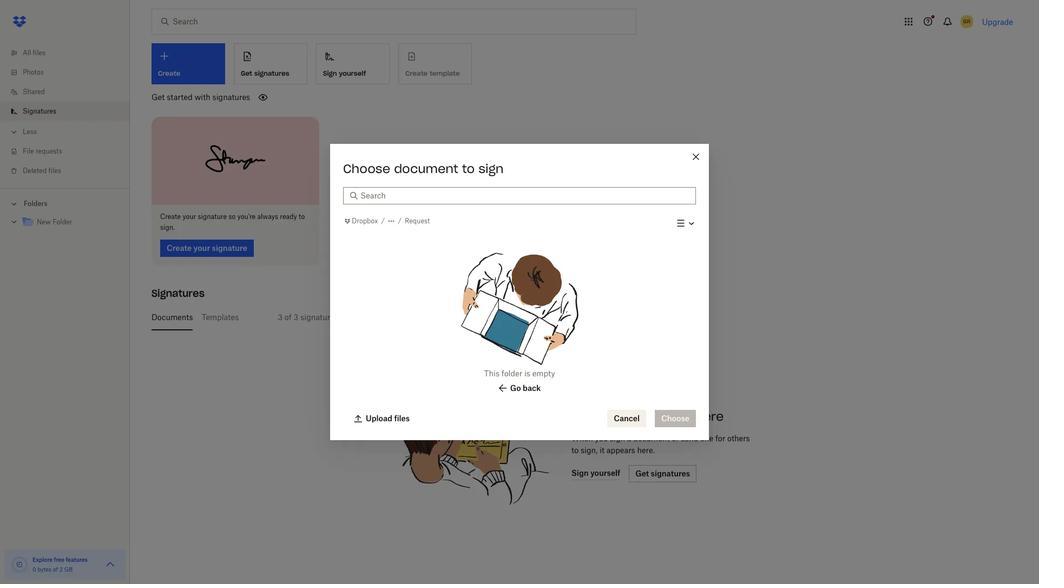Task type: vqa. For each thing, say whether or not it's contained in the screenshot.
group
no



Task type: locate. For each thing, give the bounding box(es) containing it.
0 vertical spatial yourself
[[339, 69, 366, 77]]

new
[[37, 218, 51, 226]]

you're
[[237, 212, 256, 221]]

documents
[[152, 313, 193, 322], [572, 409, 643, 424]]

upgrade
[[982, 17, 1013, 26]]

0 horizontal spatial signatures
[[212, 93, 250, 102]]

documents left the templates
[[152, 313, 193, 322]]

2 vertical spatial to
[[572, 446, 579, 455]]

1 horizontal spatial requests
[[336, 313, 367, 322]]

yourself inside button
[[339, 69, 366, 77]]

1 horizontal spatial files
[[48, 167, 61, 175]]

to inside when you sign a document or send one for others to sign, it appears here.
[[572, 446, 579, 455]]

signatures inside button
[[254, 69, 289, 77]]

0 vertical spatial to
[[462, 161, 475, 176]]

0 horizontal spatial yourself
[[339, 69, 366, 77]]

file requests link
[[9, 142, 130, 161]]

signatures
[[254, 69, 289, 77], [212, 93, 250, 102]]

1 vertical spatial to
[[299, 212, 305, 221]]

0 horizontal spatial get
[[152, 93, 165, 102]]

when you sign a document or send one for others to sign, it appears here.
[[572, 434, 750, 455]]

0 horizontal spatial sign
[[479, 161, 504, 176]]

/ right dropbox
[[381, 217, 385, 225]]

0 horizontal spatial signatures
[[23, 107, 56, 115]]

all files link
[[9, 43, 130, 63]]

deleted files link
[[9, 161, 130, 181]]

0 horizontal spatial /
[[381, 217, 385, 225]]

yourself
[[339, 69, 366, 77], [456, 313, 484, 322]]

1 vertical spatial is
[[524, 369, 530, 378]]

/ left request
[[398, 217, 402, 225]]

0 vertical spatial document
[[394, 161, 458, 176]]

month.
[[398, 313, 424, 322]]

documents for documents
[[152, 313, 193, 322]]

signatures link
[[9, 102, 130, 121]]

2 horizontal spatial to
[[572, 446, 579, 455]]

photos link
[[9, 63, 130, 82]]

2
[[59, 567, 63, 573]]

appears
[[607, 446, 635, 455]]

0 vertical spatial signature
[[198, 212, 227, 221]]

1 horizontal spatial is
[[524, 369, 530, 378]]

0 vertical spatial get
[[241, 69, 252, 77]]

1 horizontal spatial of
[[285, 313, 292, 322]]

0 vertical spatial sign
[[479, 161, 504, 176]]

0 vertical spatial files
[[33, 49, 46, 57]]

1 vertical spatial documents
[[572, 409, 643, 424]]

yourself inside tab list
[[456, 313, 484, 322]]

photos
[[23, 68, 44, 76]]

1 horizontal spatial document
[[633, 434, 670, 443]]

less image
[[9, 127, 19, 137]]

get inside button
[[241, 69, 252, 77]]

1 horizontal spatial to
[[462, 161, 475, 176]]

requests inside file requests link
[[36, 147, 62, 155]]

0 vertical spatial of
[[285, 313, 292, 322]]

1 horizontal spatial yourself
[[456, 313, 484, 322]]

1 horizontal spatial signature
[[300, 313, 334, 322]]

1 vertical spatial requests
[[336, 313, 367, 322]]

get started with signatures
[[152, 93, 250, 102]]

1 vertical spatial of
[[53, 567, 58, 573]]

0 vertical spatial requests
[[36, 147, 62, 155]]

signatures down shared
[[23, 107, 56, 115]]

Search text field
[[360, 190, 689, 202]]

files inside button
[[394, 414, 410, 423]]

of inside explore free features 0 bytes of 2 gb
[[53, 567, 58, 573]]

this
[[383, 313, 396, 322]]

this
[[484, 369, 500, 378]]

requests left 'left'
[[336, 313, 367, 322]]

all files
[[23, 49, 46, 57]]

dropbox image
[[9, 11, 30, 32]]

yourself right signing
[[456, 313, 484, 322]]

upload files button
[[347, 410, 416, 428]]

0 horizontal spatial to
[[299, 212, 305, 221]]

get up get started with signatures on the top left
[[241, 69, 252, 77]]

files right the all
[[33, 49, 46, 57]]

yourself right 'sign'
[[339, 69, 366, 77]]

0 horizontal spatial is
[[486, 313, 492, 322]]

files
[[33, 49, 46, 57], [48, 167, 61, 175], [394, 414, 410, 423]]

documents inside tab list
[[152, 313, 193, 322]]

left
[[369, 313, 381, 322]]

quota usage element
[[11, 556, 28, 574]]

1 vertical spatial signature
[[300, 313, 334, 322]]

1 horizontal spatial 3
[[294, 313, 298, 322]]

tab list containing documents
[[152, 304, 1017, 330]]

dropbox link
[[343, 216, 378, 227]]

less
[[23, 128, 37, 136]]

get
[[241, 69, 252, 77], [152, 93, 165, 102]]

/ request
[[398, 217, 430, 225]]

requests right file
[[36, 147, 62, 155]]

2 horizontal spatial files
[[394, 414, 410, 423]]

features
[[66, 557, 88, 563]]

signatures inside list item
[[23, 107, 56, 115]]

always
[[257, 212, 278, 221]]

signing
[[426, 313, 454, 322]]

appear
[[647, 409, 691, 424]]

shared link
[[9, 82, 130, 102]]

document
[[394, 161, 458, 176], [633, 434, 670, 443]]

to inside create your signature so you're always ready to sign.
[[299, 212, 305, 221]]

signature
[[198, 212, 227, 221], [300, 313, 334, 322]]

for
[[715, 434, 725, 443]]

files right 'upload'
[[394, 414, 410, 423]]

to
[[462, 161, 475, 176], [299, 212, 305, 221], [572, 446, 579, 455]]

1 horizontal spatial get
[[241, 69, 252, 77]]

1 vertical spatial sign
[[610, 434, 625, 443]]

folders
[[24, 200, 47, 208]]

0 horizontal spatial signature
[[198, 212, 227, 221]]

requests
[[36, 147, 62, 155], [336, 313, 367, 322]]

1 / from the left
[[381, 217, 385, 225]]

this folder is empty
[[484, 369, 555, 378]]

folders button
[[0, 195, 130, 212]]

templates tab
[[202, 304, 239, 330]]

sign
[[479, 161, 504, 176], [610, 434, 625, 443]]

0 vertical spatial signatures
[[254, 69, 289, 77]]

0 vertical spatial signatures
[[23, 107, 56, 115]]

0 horizontal spatial 3
[[278, 313, 283, 322]]

tab list
[[152, 304, 1017, 330]]

bytes
[[38, 567, 51, 573]]

sign inside "dialog"
[[479, 161, 504, 176]]

2 vertical spatial files
[[394, 414, 410, 423]]

documents up you
[[572, 409, 643, 424]]

list
[[0, 37, 130, 188]]

1 vertical spatial files
[[48, 167, 61, 175]]

0 vertical spatial is
[[486, 313, 492, 322]]

new folder
[[37, 218, 72, 226]]

with
[[195, 93, 210, 102]]

get left the started
[[152, 93, 165, 102]]

1 vertical spatial get
[[152, 93, 165, 102]]

2 3 from the left
[[294, 313, 298, 322]]

sign up search 'text field'
[[479, 161, 504, 176]]

1 vertical spatial signatures
[[152, 287, 205, 300]]

folder
[[502, 369, 522, 378]]

1 vertical spatial document
[[633, 434, 670, 443]]

1 horizontal spatial /
[[398, 217, 402, 225]]

of
[[285, 313, 292, 322], [53, 567, 58, 573]]

is up go back
[[524, 369, 530, 378]]

1 horizontal spatial signatures
[[254, 69, 289, 77]]

sign,
[[581, 446, 598, 455]]

signatures up documents tab at the left bottom of page
[[152, 287, 205, 300]]

1 horizontal spatial documents
[[572, 409, 643, 424]]

back
[[523, 384, 541, 393]]

files for upload files
[[394, 414, 410, 423]]

signatures
[[23, 107, 56, 115], [152, 287, 205, 300]]

or
[[672, 434, 679, 443]]

is left unlimited.
[[486, 313, 492, 322]]

0 horizontal spatial files
[[33, 49, 46, 57]]

signatures list item
[[0, 102, 130, 121]]

document up request
[[394, 161, 458, 176]]

sign left a
[[610, 434, 625, 443]]

0 horizontal spatial of
[[53, 567, 58, 573]]

1 vertical spatial signatures
[[212, 93, 250, 102]]

1 vertical spatial yourself
[[456, 313, 484, 322]]

go back button
[[483, 380, 556, 397]]

0 vertical spatial documents
[[152, 313, 193, 322]]

1 horizontal spatial signatures
[[152, 287, 205, 300]]

free
[[54, 557, 64, 563]]

documents appear here
[[572, 409, 724, 424]]

1 horizontal spatial sign
[[610, 434, 625, 443]]

0 horizontal spatial document
[[394, 161, 458, 176]]

0 horizontal spatial requests
[[36, 147, 62, 155]]

file requests
[[23, 147, 62, 155]]

/
[[381, 217, 385, 225], [398, 217, 402, 225]]

files right deleted
[[48, 167, 61, 175]]

2 / from the left
[[398, 217, 402, 225]]

document up the here.
[[633, 434, 670, 443]]

0 horizontal spatial documents
[[152, 313, 193, 322]]



Task type: describe. For each thing, give the bounding box(es) containing it.
when
[[572, 434, 593, 443]]

empty
[[532, 369, 555, 378]]

sign yourself button
[[316, 43, 390, 84]]

it
[[600, 446, 605, 455]]

sign
[[323, 69, 337, 77]]

unlimited.
[[494, 313, 530, 322]]

signature inside create your signature so you're always ready to sign.
[[198, 212, 227, 221]]

documents for documents appear here
[[572, 409, 643, 424]]

document inside "dialog"
[[394, 161, 458, 176]]

/ for / request
[[398, 217, 402, 225]]

others
[[727, 434, 750, 443]]

upgrade link
[[982, 17, 1013, 26]]

your
[[183, 212, 196, 221]]

request
[[405, 217, 430, 225]]

send
[[681, 434, 698, 443]]

all
[[23, 49, 31, 57]]

you
[[595, 434, 608, 443]]

files for all files
[[33, 49, 46, 57]]

ready
[[280, 212, 297, 221]]

choose
[[343, 161, 390, 176]]

to inside "dialog"
[[462, 161, 475, 176]]

document inside when you sign a document or send one for others to sign, it appears here.
[[633, 434, 670, 443]]

explore
[[32, 557, 53, 563]]

create
[[160, 212, 181, 221]]

deleted files
[[23, 167, 61, 175]]

sign yourself
[[323, 69, 366, 77]]

is inside tab list
[[486, 313, 492, 322]]

files for deleted files
[[48, 167, 61, 175]]

upload
[[366, 414, 392, 423]]

0
[[32, 567, 36, 573]]

documents tab
[[152, 304, 193, 330]]

requests inside tab list
[[336, 313, 367, 322]]

create your signature so you're always ready to sign.
[[160, 212, 305, 231]]

a
[[627, 434, 631, 443]]

list containing all files
[[0, 37, 130, 188]]

3 of 3 signature requests left this month. signing yourself is unlimited.
[[278, 313, 530, 322]]

go back
[[510, 384, 541, 393]]

file
[[23, 147, 34, 155]]

go
[[510, 384, 521, 393]]

sign inside when you sign a document or send one for others to sign, it appears here.
[[610, 434, 625, 443]]

gb
[[64, 567, 73, 573]]

started
[[167, 93, 193, 102]]

1 3 from the left
[[278, 313, 283, 322]]

so
[[229, 212, 236, 221]]

here.
[[637, 446, 655, 455]]

signature inside tab list
[[300, 313, 334, 322]]

get for get started with signatures
[[152, 93, 165, 102]]

upload files
[[366, 414, 410, 423]]

dropbox
[[352, 217, 378, 225]]

get for get signatures
[[241, 69, 252, 77]]

cancel
[[614, 414, 640, 423]]

folder
[[53, 218, 72, 226]]

request link
[[405, 216, 430, 227]]

deleted
[[23, 167, 47, 175]]

get signatures button
[[234, 43, 307, 84]]

/ for /
[[381, 217, 385, 225]]

explore free features 0 bytes of 2 gb
[[32, 557, 88, 573]]

templates
[[202, 313, 239, 322]]

here
[[695, 409, 724, 424]]

new folder link
[[22, 215, 121, 230]]

is inside choose document to sign "dialog"
[[524, 369, 530, 378]]

sign.
[[160, 223, 175, 231]]

choose document to sign
[[343, 161, 504, 176]]

cancel button
[[607, 410, 646, 428]]

one
[[700, 434, 713, 443]]

get signatures
[[241, 69, 289, 77]]

shared
[[23, 88, 45, 96]]

choose document to sign dialog
[[330, 144, 709, 441]]



